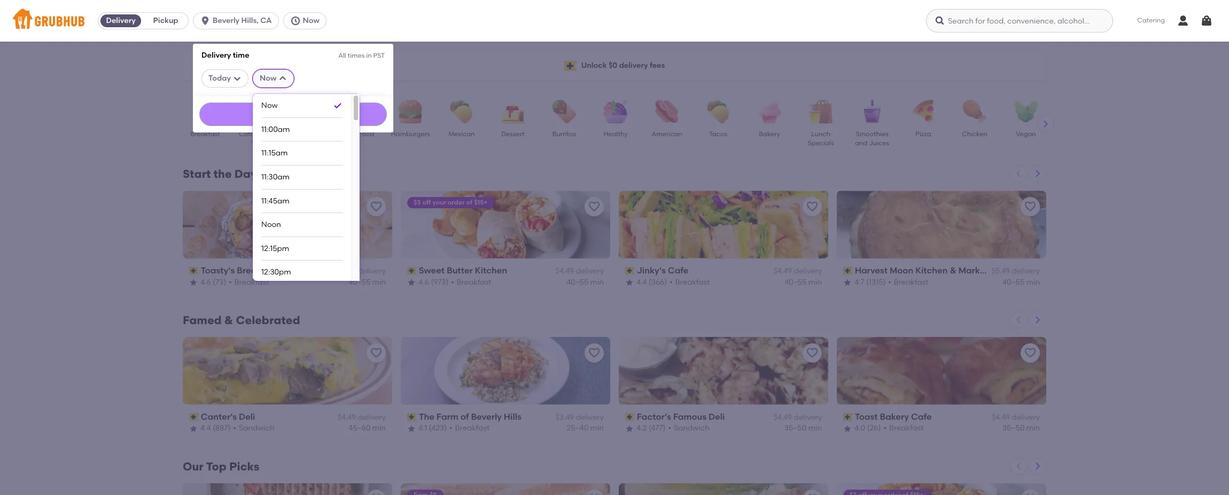Task type: describe. For each thing, give the bounding box(es) containing it.
healthy
[[604, 130, 628, 138]]

1 horizontal spatial &
[[950, 266, 957, 276]]

$4.49 delivery for toasty's breakfast burritos
[[338, 267, 386, 276]]

caret left icon image for famed & celebrated
[[1015, 316, 1023, 325]]

35–50 min for toast bakery cafe
[[1003, 424, 1041, 433]]

1 horizontal spatial burritos
[[553, 130, 577, 138]]

pizza
[[916, 130, 932, 138]]

subscription pass image for jinky's cafe
[[626, 268, 635, 275]]

american image
[[649, 100, 686, 124]]

1 vertical spatial &
[[224, 314, 233, 327]]

25–40
[[567, 424, 589, 433]]

star icon image for toast bakery cafe
[[844, 425, 852, 433]]

fast food image
[[341, 100, 378, 124]]

breakfast for jinky's cafe
[[676, 278, 710, 287]]

$4.49 delivery for jinky's cafe
[[774, 267, 822, 276]]

smoothies and juices
[[856, 130, 890, 147]]

top
[[206, 460, 227, 474]]

subscription pass image for sweet butter kitchen
[[407, 268, 417, 275]]

$15+
[[474, 199, 488, 206]]

delivery for delivery time
[[202, 51, 231, 60]]

subscription pass image for harvest moon kitchen & marketplace
[[844, 268, 853, 275]]

chicken image
[[957, 100, 994, 124]]

canter's deli
[[201, 412, 255, 422]]

$4.49 for factor's famous deli
[[774, 413, 793, 423]]

update button
[[200, 103, 387, 126]]

• breakfast for breakfast
[[229, 278, 269, 287]]

4.6 (73)
[[201, 278, 226, 287]]

$0
[[609, 61, 618, 70]]

(423)
[[429, 424, 447, 433]]

all
[[339, 52, 346, 59]]

specials
[[808, 140, 834, 147]]

star icon image for sweet butter kitchen
[[407, 278, 416, 287]]

delivery for toasty's breakfast burritos
[[358, 267, 386, 276]]

(477)
[[649, 424, 666, 433]]

star icon image for canter's deli
[[189, 425, 198, 433]]

bakery image
[[751, 100, 789, 124]]

famous
[[674, 412, 707, 422]]

(1315)
[[867, 278, 886, 287]]

4.1 (423)
[[419, 424, 447, 433]]

$5.49
[[992, 267, 1011, 276]]

and for smoothies and juices
[[856, 140, 868, 147]]

11:30am
[[262, 173, 290, 182]]

hills
[[504, 412, 522, 422]]

toast
[[855, 412, 878, 422]]

catering
[[1138, 17, 1166, 24]]

40–55 min for harvest moon kitchen & marketplace
[[1003, 278, 1041, 287]]

off
[[423, 199, 431, 206]]

unlock $0 delivery fees
[[582, 61, 665, 70]]

save this restaurant image for the farm of beverly hills
[[588, 347, 601, 360]]

subscription pass image for the farm of beverly hills
[[407, 414, 417, 421]]

11:45am
[[262, 197, 290, 206]]

1 vertical spatial cafe
[[912, 412, 932, 422]]

$4.49 delivery for sweet butter kitchen
[[556, 267, 604, 276]]

40–55 min for toasty's breakfast burritos
[[349, 278, 386, 287]]

0 horizontal spatial svg image
[[233, 74, 242, 83]]

save this restaurant image for toasty's breakfast burritos
[[370, 201, 383, 213]]

1 deli from the left
[[239, 412, 255, 422]]

factor's
[[637, 412, 672, 422]]

times
[[348, 52, 365, 59]]

4.4 for canter's deli
[[201, 424, 211, 433]]

min for toast bakery cafe
[[1027, 424, 1041, 433]]

• breakfast for bakery
[[884, 424, 924, 433]]

sandwich for deli
[[239, 424, 275, 433]]

jinky's cafe
[[637, 266, 689, 276]]

$3.49 delivery
[[556, 413, 604, 423]]

subscription pass image for canter's deli
[[189, 414, 199, 421]]

• for breakfast
[[229, 278, 232, 287]]

day
[[235, 167, 257, 181]]

$4.49 delivery for canter's deli
[[338, 413, 386, 423]]

delivery for factor's famous deli
[[794, 413, 822, 423]]

$5.49 delivery
[[992, 267, 1041, 276]]

moon
[[890, 266, 914, 276]]

jinky's
[[637, 266, 666, 276]]

4.6 for sweet butter kitchen
[[419, 278, 429, 287]]

healthy image
[[597, 100, 635, 124]]

now button
[[283, 12, 331, 29]]

noon
[[262, 220, 281, 230]]

tea
[[251, 140, 262, 147]]

fees
[[650, 61, 665, 70]]

hamburgers
[[391, 130, 430, 138]]

delivery for the farm of beverly hills
[[576, 413, 604, 423]]

min for canter's deli
[[372, 424, 386, 433]]

subscription pass image for toasty's breakfast burritos
[[189, 268, 199, 275]]

delivery button
[[98, 12, 143, 29]]

our top picks
[[183, 460, 260, 474]]

fast food
[[344, 130, 375, 138]]

35–50 for toast bakery cafe
[[1003, 424, 1025, 433]]

subscription pass image for toast bakery cafe
[[844, 414, 853, 421]]

marketplace
[[959, 266, 1013, 276]]

tacos image
[[700, 100, 737, 124]]

4.6 (973)
[[419, 278, 449, 287]]

your
[[433, 199, 446, 206]]

caret right icon image for day
[[1034, 170, 1043, 178]]

hills,
[[241, 16, 259, 25]]

star icon image for toasty's breakfast burritos
[[189, 278, 198, 287]]

• breakfast for cafe
[[670, 278, 710, 287]]

now option
[[262, 94, 343, 118]]

beverly hills, ca
[[213, 16, 272, 25]]

delivery for canter's deli
[[358, 413, 386, 423]]

$3 off your order of $15+
[[414, 199, 488, 206]]

dessert image
[[495, 100, 532, 124]]

min for factor's famous deli
[[809, 424, 822, 433]]

kitchen for moon
[[916, 266, 948, 276]]

toast bakery cafe
[[855, 412, 932, 422]]

$4.49 for jinky's cafe
[[774, 267, 793, 276]]

pickup button
[[143, 12, 188, 29]]

toasty's breakfast burritos
[[201, 266, 313, 276]]

lunch
[[812, 130, 831, 138]]

4.7
[[855, 278, 865, 287]]

$3
[[414, 199, 421, 206]]

the
[[419, 412, 435, 422]]

coffee
[[239, 130, 260, 138]]

star icon image for the farm of beverly hills
[[407, 425, 416, 433]]

• for cafe
[[670, 278, 673, 287]]

all times in pst
[[339, 52, 385, 59]]

main navigation navigation
[[0, 0, 1230, 496]]

the
[[214, 167, 232, 181]]

coffee and tea image
[[238, 100, 275, 124]]

picks
[[229, 460, 260, 474]]

lunch specials
[[808, 130, 834, 147]]

lunch specials image
[[803, 100, 840, 124]]

25–40 min
[[567, 424, 604, 433]]

4.4 (887)
[[201, 424, 231, 433]]

$3.49
[[556, 413, 574, 423]]

famed & celebrated
[[183, 314, 300, 327]]

12:15pm
[[262, 244, 289, 253]]

factor's famous deli
[[637, 412, 725, 422]]

save this restaurant image for canter's deli
[[370, 347, 383, 360]]

0 horizontal spatial bakery
[[759, 130, 781, 138]]

min for toasty's breakfast burritos
[[372, 278, 386, 287]]

mexican
[[449, 130, 475, 138]]

delivery for jinky's cafe
[[794, 267, 822, 276]]

min for sweet butter kitchen
[[591, 278, 604, 287]]

food
[[359, 130, 375, 138]]

today
[[209, 74, 231, 83]]

delivery for toast bakery cafe
[[1012, 413, 1041, 423]]



Task type: vqa. For each thing, say whether or not it's contained in the screenshot.


Task type: locate. For each thing, give the bounding box(es) containing it.
0 horizontal spatial 4.6
[[201, 278, 211, 287]]

• breakfast down the farm of beverly hills
[[450, 424, 490, 433]]

• sandwich for famous
[[669, 424, 710, 433]]

4.2 (477)
[[637, 424, 666, 433]]

1 vertical spatial bakery
[[880, 412, 910, 422]]

breakfast down 12:15pm
[[237, 266, 278, 276]]

sandwich down canter's deli
[[239, 424, 275, 433]]

caret right icon image for picks
[[1034, 462, 1043, 471]]

• for moon
[[889, 278, 892, 287]]

2 kitchen from the left
[[916, 266, 948, 276]]

2 sandwich from the left
[[674, 424, 710, 433]]

• breakfast for farm
[[450, 424, 490, 433]]

breakfast
[[191, 130, 220, 138], [237, 266, 278, 276], [235, 278, 269, 287], [457, 278, 492, 287], [676, 278, 710, 287], [894, 278, 929, 287], [455, 424, 490, 433], [890, 424, 924, 433]]

burritos image
[[546, 100, 583, 124]]

coffee and tea
[[239, 130, 274, 147]]

1 horizontal spatial delivery
[[202, 51, 231, 60]]

harvest
[[855, 266, 888, 276]]

breakfast image
[[187, 100, 224, 124]]

1 vertical spatial burritos
[[280, 266, 313, 276]]

0 horizontal spatial 35–50
[[785, 424, 807, 433]]

2 4.6 from the left
[[419, 278, 429, 287]]

canter's
[[201, 412, 237, 422]]

subscription pass image
[[626, 268, 635, 275], [407, 414, 417, 421], [626, 414, 635, 421], [844, 414, 853, 421]]

1 horizontal spatial bakery
[[880, 412, 910, 422]]

1 • sandwich from the left
[[233, 424, 275, 433]]

kitchen for butter
[[475, 266, 508, 276]]

now right ca
[[303, 16, 320, 25]]

sandwich down famous
[[674, 424, 710, 433]]

subscription pass image left jinky's
[[626, 268, 635, 275]]

star icon image left 4.4 (887)
[[189, 425, 198, 433]]

save this restaurant image
[[370, 201, 383, 213], [1025, 201, 1037, 213], [370, 347, 383, 360], [588, 347, 601, 360], [806, 493, 819, 496], [1025, 493, 1037, 496]]

pickup
[[153, 16, 178, 25]]

• right (973)
[[451, 278, 454, 287]]

• right (887)
[[233, 424, 236, 433]]

4.2
[[637, 424, 647, 433]]

subscription pass image left harvest
[[844, 268, 853, 275]]

sandwich
[[239, 424, 275, 433], [674, 424, 710, 433]]

1 horizontal spatial deli
[[709, 412, 725, 422]]

deli
[[239, 412, 255, 422], [709, 412, 725, 422]]

star icon image left 4.6 (973) at the bottom left of the page
[[407, 278, 416, 287]]

breakfast for toast bakery cafe
[[890, 424, 924, 433]]

$4.49 delivery for factor's famous deli
[[774, 413, 822, 423]]

40–55 for sweet butter kitchen
[[567, 278, 589, 287]]

$4.49
[[338, 267, 356, 276], [556, 267, 574, 276], [774, 267, 793, 276], [338, 413, 356, 423], [774, 413, 793, 423], [992, 413, 1011, 423]]

4.4 (366)
[[637, 278, 667, 287]]

2 vertical spatial caret left icon image
[[1015, 462, 1023, 471]]

0 vertical spatial delivery
[[106, 16, 136, 25]]

of left $15+
[[467, 199, 473, 206]]

0 vertical spatial &
[[950, 266, 957, 276]]

(887)
[[213, 424, 231, 433]]

1 4.6 from the left
[[201, 278, 211, 287]]

• sandwich for deli
[[233, 424, 275, 433]]

• breakfast down toast bakery cafe
[[884, 424, 924, 433]]

delivery inside button
[[106, 16, 136, 25]]

delivery time
[[202, 51, 249, 60]]

0 vertical spatial of
[[467, 199, 473, 206]]

star icon image left the 4.2
[[626, 425, 634, 433]]

40–55 for harvest moon kitchen & marketplace
[[1003, 278, 1025, 287]]

• for farm
[[450, 424, 453, 433]]

sweet
[[419, 266, 445, 276]]

4.4 left (887)
[[201, 424, 211, 433]]

12:30pm
[[262, 268, 291, 277]]

mexican image
[[443, 100, 481, 124]]

• for deli
[[233, 424, 236, 433]]

& right famed
[[224, 314, 233, 327]]

check icon image
[[333, 100, 343, 111]]

1 40–55 from the left
[[349, 278, 371, 287]]

famed
[[183, 314, 222, 327]]

time
[[233, 51, 249, 60]]

and up tea at the top of the page
[[262, 130, 274, 138]]

delivery for harvest moon kitchen & marketplace
[[1012, 267, 1041, 276]]

4.4 down jinky's
[[637, 278, 647, 287]]

0 horizontal spatial beverly
[[213, 16, 240, 25]]

• sandwich down famous
[[669, 424, 710, 433]]

dessert
[[502, 130, 525, 138]]

0 vertical spatial burritos
[[553, 130, 577, 138]]

now
[[303, 16, 320, 25], [260, 74, 277, 83], [262, 101, 278, 110]]

list box
[[262, 94, 343, 496]]

beverly hills, ca button
[[193, 12, 283, 29]]

& left marketplace on the right
[[950, 266, 957, 276]]

2 • sandwich from the left
[[669, 424, 710, 433]]

0 vertical spatial caret left icon image
[[1015, 170, 1023, 178]]

chicken
[[963, 130, 988, 138]]

4.6 left (73)
[[201, 278, 211, 287]]

• breakfast for moon
[[889, 278, 929, 287]]

burritos
[[553, 130, 577, 138], [280, 266, 313, 276]]

0 horizontal spatial 4.4
[[201, 424, 211, 433]]

subscription pass image left factor's
[[626, 414, 635, 421]]

cafe
[[668, 266, 689, 276], [912, 412, 932, 422]]

2 40–55 min from the left
[[567, 278, 604, 287]]

• right (366)
[[670, 278, 673, 287]]

sandwich for famous
[[674, 424, 710, 433]]

2 35–50 from the left
[[1003, 424, 1025, 433]]

now up '11:00am'
[[262, 101, 278, 110]]

caret left icon image for start the day
[[1015, 170, 1023, 178]]

of
[[467, 199, 473, 206], [461, 412, 469, 422]]

• breakfast down jinky's cafe
[[670, 278, 710, 287]]

1 vertical spatial svg image
[[233, 74, 242, 83]]

start the day
[[183, 167, 257, 181]]

4.7 (1315)
[[855, 278, 886, 287]]

star icon image left 4.1
[[407, 425, 416, 433]]

deli right canter's
[[239, 412, 255, 422]]

breakfast for the farm of beverly hills
[[455, 424, 490, 433]]

delivery for delivery
[[106, 16, 136, 25]]

0 horizontal spatial deli
[[239, 412, 255, 422]]

• right (26)
[[884, 424, 887, 433]]

• for butter
[[451, 278, 454, 287]]

burritos down burritos image
[[553, 130, 577, 138]]

unlock
[[582, 61, 607, 70]]

(366)
[[649, 278, 667, 287]]

4 40–55 min from the left
[[1003, 278, 1041, 287]]

4.0 (26)
[[855, 424, 881, 433]]

ca
[[261, 16, 272, 25]]

delivery up today in the top left of the page
[[202, 51, 231, 60]]

0 vertical spatial cafe
[[668, 266, 689, 276]]

bakery up (26)
[[880, 412, 910, 422]]

•
[[229, 278, 232, 287], [451, 278, 454, 287], [670, 278, 673, 287], [889, 278, 892, 287], [233, 424, 236, 433], [450, 424, 453, 433], [669, 424, 672, 433], [884, 424, 887, 433]]

star icon image left 4.4 (366)
[[626, 278, 634, 287]]

35–50 min for factor's famous deli
[[785, 424, 822, 433]]

subscription pass image left canter's
[[189, 414, 199, 421]]

breakfast down toasty's breakfast burritos
[[235, 278, 269, 287]]

(26)
[[868, 424, 881, 433]]

$4.49 for toast bakery cafe
[[992, 413, 1011, 423]]

deli right famous
[[709, 412, 725, 422]]

• down farm
[[450, 424, 453, 433]]

start
[[183, 167, 211, 181]]

the farm of beverly hills
[[419, 412, 522, 422]]

1 horizontal spatial 4.4
[[637, 278, 647, 287]]

• breakfast for butter
[[451, 278, 492, 287]]

vegan image
[[1008, 100, 1045, 124]]

breakfast for toasty's breakfast burritos
[[235, 278, 269, 287]]

kitchen right moon
[[916, 266, 948, 276]]

0 vertical spatial svg image
[[1201, 14, 1214, 27]]

in
[[366, 52, 372, 59]]

celebrated
[[236, 314, 300, 327]]

40–55
[[349, 278, 371, 287], [567, 278, 589, 287], [785, 278, 807, 287], [1003, 278, 1025, 287]]

1 horizontal spatial beverly
[[471, 412, 502, 422]]

farm
[[437, 412, 459, 422]]

kitchen
[[475, 266, 508, 276], [916, 266, 948, 276]]

sweet butter kitchen
[[419, 266, 508, 276]]

• breakfast down moon
[[889, 278, 929, 287]]

star icon image for jinky's cafe
[[626, 278, 634, 287]]

0 horizontal spatial kitchen
[[475, 266, 508, 276]]

1 vertical spatial of
[[461, 412, 469, 422]]

3 40–55 min from the left
[[785, 278, 822, 287]]

smoothies and juices image
[[854, 100, 891, 124]]

american
[[652, 130, 683, 138]]

0 horizontal spatial &
[[224, 314, 233, 327]]

juices
[[870, 140, 890, 147]]

(73)
[[213, 278, 226, 287]]

0 horizontal spatial and
[[262, 130, 274, 138]]

1 horizontal spatial and
[[856, 140, 868, 147]]

0 horizontal spatial burritos
[[280, 266, 313, 276]]

star icon image left the 4.0
[[844, 425, 852, 433]]

0 horizontal spatial • sandwich
[[233, 424, 275, 433]]

4 40–55 from the left
[[1003, 278, 1025, 287]]

2 40–55 from the left
[[567, 278, 589, 287]]

4.1
[[419, 424, 427, 433]]

4.0
[[855, 424, 866, 433]]

40–55 min
[[349, 278, 386, 287], [567, 278, 604, 287], [785, 278, 822, 287], [1003, 278, 1041, 287]]

harvest moon kitchen & marketplace
[[855, 266, 1013, 276]]

2 35–50 min from the left
[[1003, 424, 1041, 433]]

svg image inside beverly hills, ca button
[[200, 16, 211, 26]]

star icon image left 4.7 on the bottom right
[[844, 278, 852, 287]]

11:00am
[[262, 125, 290, 134]]

&
[[950, 266, 957, 276], [224, 314, 233, 327]]

1 kitchen from the left
[[475, 266, 508, 276]]

40–55 for jinky's cafe
[[785, 278, 807, 287]]

2 deli from the left
[[709, 412, 725, 422]]

35–50 min
[[785, 424, 822, 433], [1003, 424, 1041, 433]]

subscription pass image left 'the'
[[407, 414, 417, 421]]

now up coffee and tea image
[[260, 74, 277, 83]]

0 vertical spatial now
[[303, 16, 320, 25]]

subscription pass image left toast
[[844, 414, 853, 421]]

list box inside main navigation 'navigation'
[[262, 94, 343, 496]]

catering button
[[1131, 9, 1173, 33]]

svg image
[[1201, 14, 1214, 27], [233, 74, 242, 83]]

1 vertical spatial and
[[856, 140, 868, 147]]

order
[[448, 199, 465, 206]]

$4.49 for sweet butter kitchen
[[556, 267, 574, 276]]

1 vertical spatial caret left icon image
[[1015, 316, 1023, 325]]

35–50 for factor's famous deli
[[785, 424, 807, 433]]

update
[[281, 111, 305, 118]]

40–55 for toasty's breakfast burritos
[[349, 278, 371, 287]]

0 vertical spatial 4.4
[[637, 278, 647, 287]]

• right (477)
[[669, 424, 672, 433]]

save this restaurant image
[[588, 201, 601, 213], [806, 201, 819, 213], [806, 347, 819, 360], [1025, 347, 1037, 360], [370, 493, 383, 496], [588, 493, 601, 496]]

min for jinky's cafe
[[809, 278, 822, 287]]

0 horizontal spatial delivery
[[106, 16, 136, 25]]

0 horizontal spatial 35–50 min
[[785, 424, 822, 433]]

subscription pass image left sweet
[[407, 268, 417, 275]]

save this restaurant button
[[367, 197, 386, 217], [585, 197, 604, 217], [803, 197, 822, 217], [1021, 197, 1041, 217], [367, 344, 386, 363], [585, 344, 604, 363], [803, 344, 822, 363], [1021, 344, 1041, 363], [367, 490, 386, 496], [585, 490, 604, 496], [803, 490, 822, 496], [1021, 490, 1041, 496]]

40–55 min for jinky's cafe
[[785, 278, 822, 287]]

and inside coffee and tea
[[262, 130, 274, 138]]

beverly left hills
[[471, 412, 502, 422]]

• sandwich down canter's deli
[[233, 424, 275, 433]]

our
[[183, 460, 204, 474]]

1 horizontal spatial • sandwich
[[669, 424, 710, 433]]

star icon image for factor's famous deli
[[626, 425, 634, 433]]

4.4 for jinky's cafe
[[637, 278, 647, 287]]

and for coffee and tea
[[262, 130, 274, 138]]

1 horizontal spatial 35–50 min
[[1003, 424, 1041, 433]]

svg image
[[200, 16, 211, 26], [290, 16, 301, 26], [935, 16, 946, 26], [279, 74, 287, 83]]

min for harvest moon kitchen & marketplace
[[1027, 278, 1041, 287]]

$4.49 delivery for toast bakery cafe
[[992, 413, 1041, 423]]

1 35–50 min from the left
[[785, 424, 822, 433]]

3 caret left icon image from the top
[[1015, 462, 1023, 471]]

breakfast down the sweet butter kitchen
[[457, 278, 492, 287]]

and down "smoothies"
[[856, 140, 868, 147]]

pizza image
[[905, 100, 943, 124]]

kitchen right 'butter'
[[475, 266, 508, 276]]

and inside smoothies and juices
[[856, 140, 868, 147]]

subscription pass image left toasty's
[[189, 268, 199, 275]]

subscription pass image for factor's famous deli
[[626, 414, 635, 421]]

beverly left hills,
[[213, 16, 240, 25]]

1 horizontal spatial kitchen
[[916, 266, 948, 276]]

1 sandwich from the left
[[239, 424, 275, 433]]

4.6 for toasty's breakfast burritos
[[201, 278, 211, 287]]

• right (73)
[[229, 278, 232, 287]]

0 vertical spatial beverly
[[213, 16, 240, 25]]

(973)
[[431, 278, 449, 287]]

1 vertical spatial delivery
[[202, 51, 231, 60]]

delivery for sweet butter kitchen
[[576, 267, 604, 276]]

caret left icon image
[[1015, 170, 1023, 178], [1015, 316, 1023, 325], [1015, 462, 1023, 471]]

beverly
[[213, 16, 240, 25], [471, 412, 502, 422]]

breakfast down the farm of beverly hills
[[455, 424, 490, 433]]

star icon image
[[189, 278, 198, 287], [407, 278, 416, 287], [626, 278, 634, 287], [844, 278, 852, 287], [189, 425, 198, 433], [407, 425, 416, 433], [626, 425, 634, 433], [844, 425, 852, 433]]

0 horizontal spatial cafe
[[668, 266, 689, 276]]

0 vertical spatial and
[[262, 130, 274, 138]]

star icon image left 4.6 (73)
[[189, 278, 198, 287]]

1 horizontal spatial svg image
[[1201, 14, 1214, 27]]

min for the farm of beverly hills
[[591, 424, 604, 433]]

1 horizontal spatial sandwich
[[674, 424, 710, 433]]

caret right icon image
[[1042, 120, 1051, 128], [1034, 170, 1043, 178], [1034, 316, 1043, 325], [1034, 462, 1043, 471]]

burritos down 12:15pm
[[280, 266, 313, 276]]

breakfast for sweet butter kitchen
[[457, 278, 492, 287]]

delivery
[[619, 61, 648, 70], [358, 267, 386, 276], [576, 267, 604, 276], [794, 267, 822, 276], [1012, 267, 1041, 276], [358, 413, 386, 423], [576, 413, 604, 423], [794, 413, 822, 423], [1012, 413, 1041, 423]]

hamburgers image
[[392, 100, 429, 124]]

1 caret left icon image from the top
[[1015, 170, 1023, 178]]

vegan
[[1017, 130, 1037, 138]]

breakfast down jinky's cafe
[[676, 278, 710, 287]]

toasty's
[[201, 266, 235, 276]]

1 horizontal spatial cafe
[[912, 412, 932, 422]]

now inside option
[[262, 101, 278, 110]]

1 vertical spatial beverly
[[471, 412, 502, 422]]

svg image inside now button
[[290, 16, 301, 26]]

4.6 down sweet
[[419, 278, 429, 287]]

2 caret left icon image from the top
[[1015, 316, 1023, 325]]

delivery left pickup
[[106, 16, 136, 25]]

save this restaurant image for harvest moon kitchen & marketplace
[[1025, 201, 1037, 213]]

• for bakery
[[884, 424, 887, 433]]

0 vertical spatial bakery
[[759, 130, 781, 138]]

beverly inside beverly hills, ca button
[[213, 16, 240, 25]]

1 vertical spatial now
[[260, 74, 277, 83]]

1 horizontal spatial 35–50
[[1003, 424, 1025, 433]]

0 horizontal spatial sandwich
[[239, 424, 275, 433]]

3 40–55 from the left
[[785, 278, 807, 287]]

1 vertical spatial 4.4
[[201, 424, 211, 433]]

subscription pass image
[[189, 268, 199, 275], [407, 268, 417, 275], [844, 268, 853, 275], [189, 414, 199, 421]]

tacos
[[710, 130, 728, 138]]

caret left icon image for our top picks
[[1015, 462, 1023, 471]]

breakfast down breakfast 'image'
[[191, 130, 220, 138]]

$4.49 for toasty's breakfast burritos
[[338, 267, 356, 276]]

caret right icon image for celebrated
[[1034, 316, 1043, 325]]

45–60 min
[[349, 424, 386, 433]]

bakery down bakery image
[[759, 130, 781, 138]]

bagels image
[[289, 100, 327, 124]]

• breakfast down toasty's breakfast burritos
[[229, 278, 269, 287]]

of right farm
[[461, 412, 469, 422]]

1 horizontal spatial 4.6
[[419, 278, 429, 287]]

4.6
[[201, 278, 211, 287], [419, 278, 429, 287]]

• right (1315) in the right of the page
[[889, 278, 892, 287]]

breakfast down toast bakery cafe
[[890, 424, 924, 433]]

• breakfast down the sweet butter kitchen
[[451, 278, 492, 287]]

2 vertical spatial now
[[262, 101, 278, 110]]

$4.49 for canter's deli
[[338, 413, 356, 423]]

star icon image for harvest moon kitchen & marketplace
[[844, 278, 852, 287]]

1 40–55 min from the left
[[349, 278, 386, 287]]

breakfast for harvest moon kitchen & marketplace
[[894, 278, 929, 287]]

list box containing now
[[262, 94, 343, 496]]

grubhub plus flag logo image
[[564, 61, 577, 71]]

breakfast down moon
[[894, 278, 929, 287]]

• for famous
[[669, 424, 672, 433]]

45–60
[[349, 424, 371, 433]]

now inside button
[[303, 16, 320, 25]]

40–55 min for sweet butter kitchen
[[567, 278, 604, 287]]

1 35–50 from the left
[[785, 424, 807, 433]]



